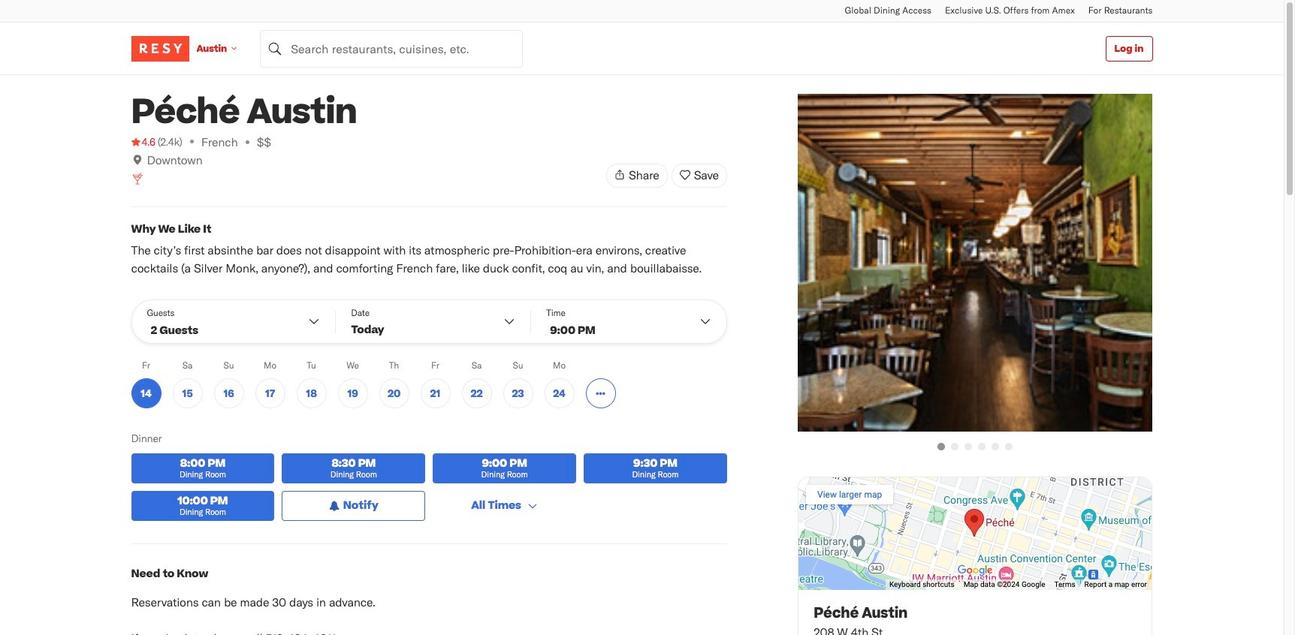 Task type: describe. For each thing, give the bounding box(es) containing it.
4.6 out of 5 stars image
[[131, 135, 155, 150]]

Search restaurants, cuisines, etc. text field
[[260, 30, 523, 67]]



Task type: locate. For each thing, give the bounding box(es) containing it.
None field
[[260, 30, 523, 67]]



